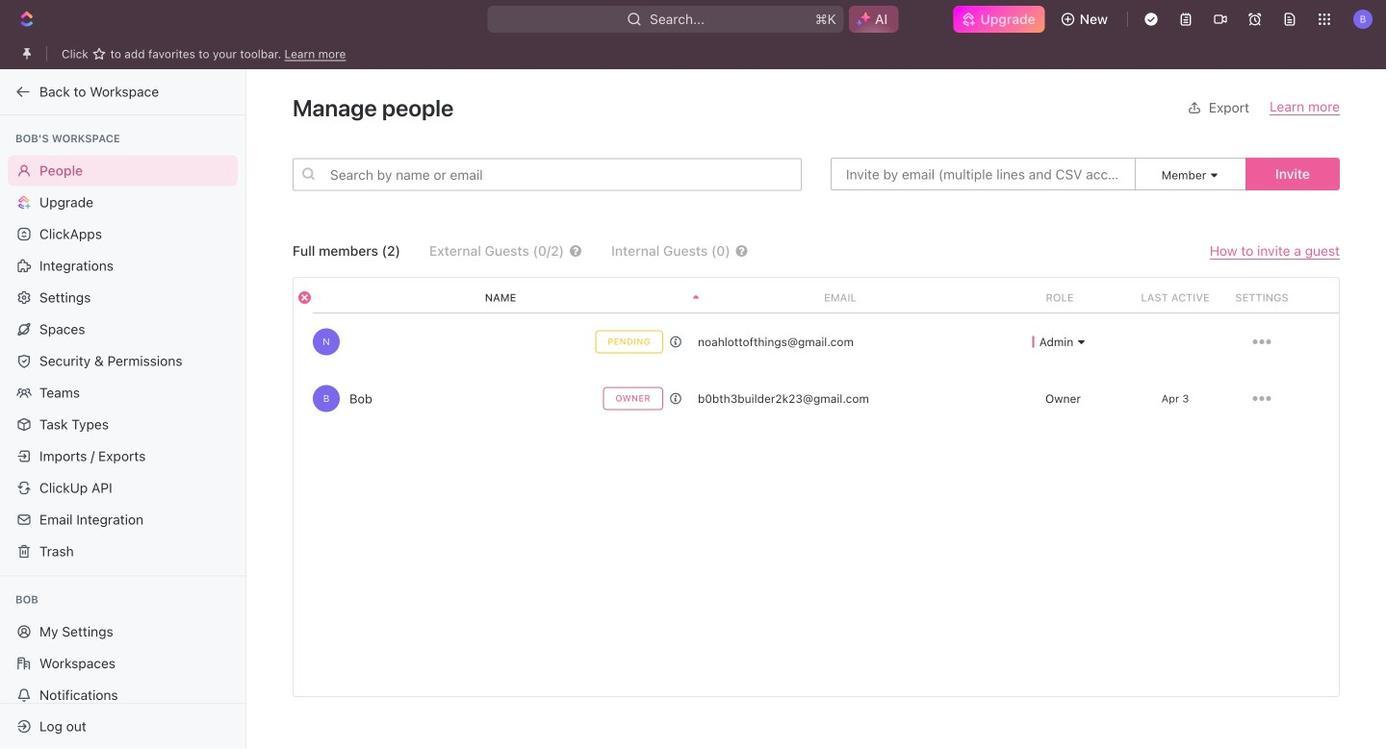 Task type: locate. For each thing, give the bounding box(es) containing it.
Search by name or email text field
[[293, 158, 802, 191]]

Invite by email (multiple lines and CSV accepted) text field
[[831, 158, 1136, 191]]



Task type: vqa. For each thing, say whether or not it's contained in the screenshot.
the enterprise IMAGE
no



